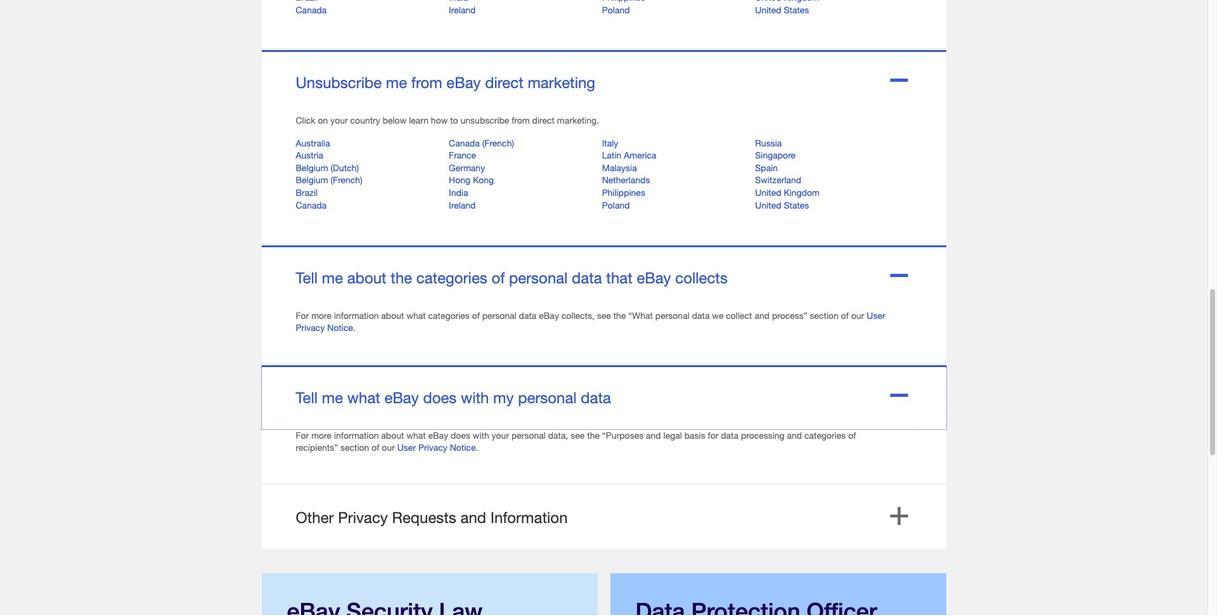 Task type: locate. For each thing, give the bounding box(es) containing it.
tell
[[296, 269, 318, 287], [296, 389, 318, 407]]

0 horizontal spatial notice
[[327, 322, 353, 333]]

canada link
[[296, 4, 327, 15], [296, 199, 327, 210]]

section right process"
[[810, 310, 839, 321]]

united
[[756, 4, 782, 15], [756, 187, 782, 198], [756, 199, 782, 210]]

section inside for more information about what ebay does with your personal data, see the "purposes and legal basis for data processing and categories of recipients" section of our
[[341, 442, 369, 453]]

the up what categories
[[391, 269, 412, 287]]

1 horizontal spatial notice
[[450, 442, 476, 453]]

2 vertical spatial the
[[588, 430, 600, 441]]

1 horizontal spatial categories
[[805, 430, 846, 441]]

2 poland from the top
[[602, 199, 630, 210]]

our inside for more information about what ebay does with your personal data, see the "purposes and legal basis for data processing and categories of recipients" section of our
[[382, 442, 395, 453]]

2 vertical spatial me
[[322, 389, 343, 407]]

processing
[[741, 430, 785, 441]]

belgium (dutch) link
[[296, 162, 359, 173]]

does inside for more information about what ebay does with your personal data, see the "purposes and legal basis for data processing and categories of recipients" section of our
[[451, 430, 471, 441]]

1 vertical spatial categories
[[805, 430, 846, 441]]

1 vertical spatial our
[[382, 442, 395, 453]]

about for about
[[381, 310, 404, 321]]

2 vertical spatial united
[[756, 199, 782, 210]]

user privacy notice link
[[296, 310, 886, 333]]

0 horizontal spatial our
[[382, 442, 395, 453]]

1 vertical spatial tell
[[296, 389, 318, 407]]

notice inside user privacy notice
[[327, 322, 353, 333]]

1 horizontal spatial from
[[512, 115, 530, 126]]

0 horizontal spatial the
[[391, 269, 412, 287]]

personal down tell me about the categories of personal data that ebay collects
[[483, 310, 517, 321]]

0 horizontal spatial see
[[571, 430, 585, 441]]

0 vertical spatial .
[[353, 322, 356, 333]]

1 vertical spatial see
[[571, 430, 585, 441]]

united states link
[[756, 4, 810, 15], [756, 199, 810, 210]]

canada inside "canada (french) france germany hong kong india ireland"
[[449, 137, 480, 148]]

collect
[[726, 310, 753, 321]]

collects,
[[562, 310, 595, 321]]

1 vertical spatial canada
[[449, 137, 480, 148]]

of
[[492, 269, 505, 287], [472, 310, 480, 321], [842, 310, 849, 321], [849, 430, 857, 441], [372, 442, 380, 453]]

that
[[607, 269, 633, 287]]

the left "what
[[614, 310, 626, 321]]

0 vertical spatial tell
[[296, 269, 318, 287]]

kong
[[473, 175, 494, 185]]

0 vertical spatial notice
[[327, 322, 353, 333]]

1 canada link from the top
[[296, 4, 327, 15]]

1 vertical spatial states
[[784, 199, 810, 210]]

0 vertical spatial poland
[[602, 4, 630, 15]]

1 horizontal spatial our
[[852, 310, 865, 321]]

and
[[755, 310, 770, 321], [646, 430, 661, 441], [788, 430, 802, 441], [461, 509, 487, 526]]

your inside for more information about what ebay does with your personal data, see the "purposes and legal basis for data processing and categories of recipients" section of our
[[492, 430, 509, 441]]

user privacy notice
[[296, 310, 886, 333]]

tell me about the categories of personal data that ebay collects link
[[262, 247, 947, 309]]

1 vertical spatial the
[[614, 310, 626, 321]]

legal
[[664, 430, 682, 441]]

tell for tell me what ebay does with my personal data
[[296, 389, 318, 407]]

1 vertical spatial .
[[476, 442, 478, 453]]

1 vertical spatial information
[[334, 430, 379, 441]]

from up learn
[[412, 74, 443, 92]]

0 vertical spatial our
[[852, 310, 865, 321]]

.
[[353, 322, 356, 333], [476, 442, 478, 453]]

ireland link
[[449, 4, 476, 15], [449, 199, 476, 210]]

personal
[[509, 269, 568, 287], [483, 310, 517, 321], [656, 310, 690, 321], [518, 389, 577, 407], [512, 430, 546, 441]]

from right unsubscribe
[[512, 115, 530, 126]]

1 united from the top
[[756, 4, 782, 15]]

(french)
[[483, 137, 514, 148], [331, 175, 363, 185]]

see inside for more information about what ebay does with your personal data, see the "purposes and legal basis for data processing and categories of recipients" section of our
[[571, 430, 585, 441]]

your right on
[[331, 115, 348, 126]]

1 vertical spatial (french)
[[331, 175, 363, 185]]

0 vertical spatial united
[[756, 4, 782, 15]]

2 states from the top
[[784, 199, 810, 210]]

from
[[412, 74, 443, 92], [512, 115, 530, 126]]

what
[[348, 389, 380, 407], [407, 430, 426, 441]]

for more information about what ebay does with your personal data, see the "purposes and legal basis for data processing and categories of recipients" section of our
[[296, 430, 857, 453]]

0 vertical spatial section
[[810, 310, 839, 321]]

1 vertical spatial united states link
[[756, 199, 810, 210]]

information for about
[[334, 310, 379, 321]]

1 vertical spatial section
[[341, 442, 369, 453]]

india link
[[449, 187, 468, 198]]

0 vertical spatial information
[[334, 310, 379, 321]]

what inside for more information about what ebay does with your personal data, see the "purposes and legal basis for data processing and categories of recipients" section of our
[[407, 430, 426, 441]]

information
[[334, 310, 379, 321], [334, 430, 379, 441]]

1 vertical spatial poland
[[602, 199, 630, 210]]

australia
[[296, 137, 330, 148]]

marketing
[[528, 74, 596, 92]]

data
[[572, 269, 602, 287], [519, 310, 537, 321], [692, 310, 710, 321], [581, 389, 611, 407], [721, 430, 739, 441]]

2 vertical spatial about
[[381, 430, 404, 441]]

does
[[423, 389, 457, 407], [451, 430, 471, 441]]

0 horizontal spatial direct
[[485, 74, 524, 92]]

information
[[491, 509, 568, 526]]

(french) down unsubscribe
[[483, 137, 514, 148]]

1 horizontal spatial (french)
[[483, 137, 514, 148]]

1 horizontal spatial what
[[407, 430, 426, 441]]

1 vertical spatial privacy
[[338, 509, 388, 526]]

data right for
[[721, 430, 739, 441]]

0 horizontal spatial your
[[331, 115, 348, 126]]

section
[[810, 310, 839, 321], [341, 442, 369, 453]]

for inside for more information about what ebay does with your personal data, see the "purposes and legal basis for data processing and categories of recipients" section of our
[[296, 430, 309, 441]]

direct left marketing.
[[533, 115, 555, 126]]

0 horizontal spatial .
[[353, 322, 356, 333]]

1 for from the top
[[296, 310, 309, 321]]

belgium up brazil
[[296, 175, 328, 185]]

0 horizontal spatial (french)
[[331, 175, 363, 185]]

with left my
[[461, 389, 489, 407]]

see right collects,
[[597, 310, 611, 321]]

privacy for requests
[[338, 509, 388, 526]]

information inside for more information about what ebay does with your personal data, see the "purposes and legal basis for data processing and categories of recipients" section of our
[[334, 430, 379, 441]]

1 vertical spatial ireland
[[449, 199, 476, 210]]

direct up unsubscribe
[[485, 74, 524, 92]]

0 vertical spatial privacy
[[296, 322, 325, 333]]

1 vertical spatial more
[[312, 430, 332, 441]]

1 vertical spatial direct
[[533, 115, 555, 126]]

1 vertical spatial from
[[512, 115, 530, 126]]

poland link
[[602, 4, 630, 15], [602, 199, 630, 210]]

your down my
[[492, 430, 509, 441]]

0 vertical spatial for
[[296, 310, 309, 321]]

0 horizontal spatial privacy
[[296, 322, 325, 333]]

0 horizontal spatial what
[[348, 389, 380, 407]]

privacy
[[296, 322, 325, 333], [338, 509, 388, 526]]

0 vertical spatial canada link
[[296, 4, 327, 15]]

belgium
[[296, 162, 328, 173], [296, 175, 328, 185]]

0 horizontal spatial categories
[[417, 269, 488, 287]]

1 vertical spatial belgium
[[296, 175, 328, 185]]

0 vertical spatial belgium
[[296, 162, 328, 173]]

1 horizontal spatial privacy
[[338, 509, 388, 526]]

ebay
[[447, 74, 481, 92], [637, 269, 671, 287], [539, 310, 559, 321], [385, 389, 419, 407], [428, 430, 449, 441]]

0 vertical spatial ireland link
[[449, 4, 476, 15]]

united kingdom link
[[756, 187, 820, 198]]

about inside for more information about what ebay does with your personal data, see the "purposes and legal basis for data processing and categories of recipients" section of our
[[381, 430, 404, 441]]

(french) down the (dutch)
[[331, 175, 363, 185]]

canada for canada (french) france germany hong kong india ireland
[[449, 137, 480, 148]]

states inside russia singapore spain switzerland united kingdom united states
[[784, 199, 810, 210]]

tell me what ebay does with my personal data
[[296, 389, 611, 407]]

ebay up user privacy notice .
[[428, 430, 449, 441]]

1 vertical spatial what
[[407, 430, 426, 441]]

1 poland from the top
[[602, 4, 630, 15]]

me inside unsubscribe me from ebay direct marketing link
[[386, 74, 407, 92]]

data,
[[549, 430, 569, 441]]

(french) inside "canada (french) france germany hong kong india ireland"
[[483, 137, 514, 148]]

privacy inside user privacy notice
[[296, 322, 325, 333]]

categories
[[417, 269, 488, 287], [805, 430, 846, 441]]

1 vertical spatial does
[[451, 430, 471, 441]]

2 for from the top
[[296, 430, 309, 441]]

2 poland link from the top
[[602, 199, 630, 210]]

ebay inside for more information about what ebay does with your personal data, see the "purposes and legal basis for data processing and categories of recipients" section of our
[[428, 430, 449, 441]]

2 ireland from the top
[[449, 199, 476, 210]]

1 vertical spatial canada link
[[296, 199, 327, 210]]

1 vertical spatial me
[[322, 269, 343, 287]]

1 vertical spatial with
[[473, 430, 489, 441]]

1 horizontal spatial see
[[597, 310, 611, 321]]

0 vertical spatial poland link
[[602, 4, 630, 15]]

our left 'user'
[[852, 310, 865, 321]]

0 vertical spatial does
[[423, 389, 457, 407]]

0 vertical spatial direct
[[485, 74, 524, 92]]

1 vertical spatial your
[[492, 430, 509, 441]]

the
[[391, 269, 412, 287], [614, 310, 626, 321], [588, 430, 600, 441]]

2 ireland link from the top
[[449, 199, 476, 210]]

section right recipients"
[[341, 442, 369, 453]]

1 horizontal spatial the
[[588, 430, 600, 441]]

1 vertical spatial about
[[381, 310, 404, 321]]

2 information from the top
[[334, 430, 379, 441]]

personal left data,
[[512, 430, 546, 441]]

netherlands
[[602, 175, 650, 185]]

information for what
[[334, 430, 379, 441]]

0 vertical spatial canada
[[296, 4, 327, 15]]

0 vertical spatial more
[[312, 310, 332, 321]]

categories right processing
[[805, 430, 846, 441]]

0 vertical spatial me
[[386, 74, 407, 92]]

your
[[331, 115, 348, 126], [492, 430, 509, 441]]

america
[[624, 150, 657, 161]]

notice
[[327, 322, 353, 333], [450, 442, 476, 453]]

me inside "tell me what ebay does with my personal data" link
[[322, 389, 343, 407]]

1 horizontal spatial your
[[492, 430, 509, 441]]

1 more from the top
[[312, 310, 332, 321]]

for
[[296, 310, 309, 321], [296, 430, 309, 441]]

more
[[312, 310, 332, 321], [312, 430, 332, 441]]

0 vertical spatial (french)
[[483, 137, 514, 148]]

to
[[450, 115, 458, 126]]

1 information from the top
[[334, 310, 379, 321]]

1 vertical spatial ireland link
[[449, 199, 476, 210]]

2 more from the top
[[312, 430, 332, 441]]

direct
[[485, 74, 524, 92], [533, 115, 555, 126]]

me inside tell me about the categories of personal data that ebay collects link
[[322, 269, 343, 287]]

austria
[[296, 150, 324, 161]]

0 vertical spatial united states link
[[756, 4, 810, 15]]

1 vertical spatial for
[[296, 430, 309, 441]]

united states
[[756, 4, 810, 15]]

1 horizontal spatial section
[[810, 310, 839, 321]]

with inside for more information about what ebay does with your personal data, see the "purposes and legal basis for data processing and categories of recipients" section of our
[[473, 430, 489, 441]]

ebay up to
[[447, 74, 481, 92]]

about
[[348, 269, 387, 287], [381, 310, 404, 321], [381, 430, 404, 441]]

2 tell from the top
[[296, 389, 318, 407]]

poland
[[602, 4, 630, 15], [602, 199, 630, 210]]

and right processing
[[788, 430, 802, 441]]

0 vertical spatial about
[[348, 269, 387, 287]]

0 vertical spatial from
[[412, 74, 443, 92]]

below
[[383, 115, 407, 126]]

and left legal at the bottom of the page
[[646, 430, 661, 441]]

our left the 'user privacy'
[[382, 442, 395, 453]]

and right requests
[[461, 509, 487, 526]]

belgium down austria link
[[296, 162, 328, 173]]

0 vertical spatial your
[[331, 115, 348, 126]]

see right data,
[[571, 430, 585, 441]]

1 vertical spatial poland link
[[602, 199, 630, 210]]

the left the "purposes
[[588, 430, 600, 441]]

canada
[[296, 4, 327, 15], [449, 137, 480, 148], [296, 199, 327, 210]]

with up user privacy notice .
[[473, 430, 489, 441]]

more inside for more information about what ebay does with your personal data, see the "purposes and legal basis for data processing and categories of recipients" section of our
[[312, 430, 332, 441]]

1 tell from the top
[[296, 269, 318, 287]]

0 vertical spatial ireland
[[449, 4, 476, 15]]

our
[[852, 310, 865, 321], [382, 442, 395, 453]]

1 vertical spatial united
[[756, 187, 782, 198]]

categories up what categories
[[417, 269, 488, 287]]

1 horizontal spatial direct
[[533, 115, 555, 126]]

0 horizontal spatial section
[[341, 442, 369, 453]]

2 vertical spatial canada
[[296, 199, 327, 210]]

0 vertical spatial states
[[784, 4, 810, 15]]



Task type: vqa. For each thing, say whether or not it's contained in the screenshot.
open
no



Task type: describe. For each thing, give the bounding box(es) containing it.
australia link
[[296, 137, 330, 148]]

canada (french) france germany hong kong india ireland
[[449, 137, 514, 210]]

other
[[296, 509, 334, 526]]

0 vertical spatial what
[[348, 389, 380, 407]]

belgium (french) link
[[296, 175, 363, 185]]

1 united states link from the top
[[756, 4, 810, 15]]

and inside other privacy requests and information link
[[461, 509, 487, 526]]

basis
[[685, 430, 706, 441]]

1 belgium from the top
[[296, 162, 328, 173]]

italy link
[[602, 137, 619, 148]]

switzerland link
[[756, 175, 802, 185]]

other privacy requests and information link
[[262, 487, 947, 549]]

switzerland
[[756, 175, 802, 185]]

russia singapore spain switzerland united kingdom united states
[[756, 137, 820, 210]]

me for about
[[322, 269, 343, 287]]

ebay up the 'user privacy'
[[385, 389, 419, 407]]

privacy for notice
[[296, 322, 325, 333]]

more for tell me about the categories of personal data that ebay collects
[[312, 310, 332, 321]]

latin
[[602, 150, 622, 161]]

0 horizontal spatial from
[[412, 74, 443, 92]]

1 ireland link from the top
[[449, 4, 476, 15]]

we
[[712, 310, 724, 321]]

other privacy requests and information
[[296, 509, 568, 526]]

click on your country below learn how to unsubscribe from direct marketing.
[[296, 115, 599, 126]]

russia
[[756, 137, 782, 148]]

"purposes
[[602, 430, 644, 441]]

unsubscribe
[[296, 74, 382, 92]]

unsubscribe me from ebay direct marketing
[[296, 74, 596, 92]]

what categories
[[407, 310, 470, 321]]

categories inside for more information about what ebay does with your personal data, see the "purposes and legal basis for data processing and categories of recipients" section of our
[[805, 430, 846, 441]]

0 vertical spatial categories
[[417, 269, 488, 287]]

(french) inside australia austria belgium (dutch) belgium (french) brazil canada
[[331, 175, 363, 185]]

"what
[[629, 310, 653, 321]]

data down tell me about the categories of personal data that ebay collects
[[519, 310, 537, 321]]

italy
[[602, 137, 619, 148]]

1 states from the top
[[784, 4, 810, 15]]

france link
[[449, 150, 476, 161]]

click
[[296, 115, 316, 126]]

2 united states link from the top
[[756, 199, 810, 210]]

singapore
[[756, 150, 796, 161]]

for for tell me about the categories of personal data that ebay collects
[[296, 310, 309, 321]]

about inside tell me about the categories of personal data that ebay collects link
[[348, 269, 387, 287]]

hong kong link
[[449, 175, 494, 185]]

personal up collects,
[[509, 269, 568, 287]]

1 vertical spatial notice
[[450, 442, 476, 453]]

user privacy notice link
[[398, 442, 476, 453]]

0 vertical spatial see
[[597, 310, 611, 321]]

recipients"
[[296, 442, 338, 453]]

france
[[449, 150, 476, 161]]

brazil
[[296, 187, 318, 198]]

personal inside for more information about what ebay does with your personal data, see the "purposes and legal basis for data processing and categories of recipients" section of our
[[512, 430, 546, 441]]

poland inside italy latin america malaysia netherlands philippines poland
[[602, 199, 630, 210]]

me for from
[[386, 74, 407, 92]]

on
[[318, 115, 328, 126]]

ebay right the that
[[637, 269, 671, 287]]

2 canada link from the top
[[296, 199, 327, 210]]

0 vertical spatial with
[[461, 389, 489, 407]]

russia link
[[756, 137, 782, 148]]

marketing.
[[557, 115, 599, 126]]

1 horizontal spatial .
[[476, 442, 478, 453]]

canada for canada
[[296, 4, 327, 15]]

ebay left collects,
[[539, 310, 559, 321]]

data left we at the bottom right of the page
[[692, 310, 710, 321]]

user
[[867, 310, 886, 321]]

canada (french) link
[[449, 137, 514, 148]]

ireland inside "canada (french) france germany hong kong india ireland"
[[449, 199, 476, 210]]

how
[[431, 115, 448, 126]]

of inside tell me about the categories of personal data that ebay collects link
[[492, 269, 505, 287]]

personal up data,
[[518, 389, 577, 407]]

learn
[[409, 115, 429, 126]]

my
[[494, 389, 514, 407]]

about for what
[[381, 430, 404, 441]]

tell me what ebay does with my personal data link
[[262, 367, 947, 429]]

for
[[708, 430, 719, 441]]

germany
[[449, 162, 485, 173]]

malaysia
[[602, 162, 637, 173]]

italy latin america malaysia netherlands philippines poland
[[602, 137, 657, 210]]

latin america link
[[602, 150, 657, 161]]

kingdom
[[784, 187, 820, 198]]

spain
[[756, 162, 778, 173]]

more for tell me what ebay does with my personal data
[[312, 430, 332, 441]]

india
[[449, 187, 468, 198]]

unsubscribe me from ebay direct marketing link
[[262, 52, 947, 114]]

data up the "purposes
[[581, 389, 611, 407]]

data inside for more information about what ebay does with your personal data, see the "purposes and legal basis for data processing and categories of recipients" section of our
[[721, 430, 739, 441]]

spain link
[[756, 162, 778, 173]]

australia austria belgium (dutch) belgium (french) brazil canada
[[296, 137, 363, 210]]

country
[[351, 115, 380, 126]]

(dutch)
[[331, 162, 359, 173]]

malaysia link
[[602, 162, 637, 173]]

the inside for more information about what ebay does with your personal data, see the "purposes and legal basis for data processing and categories of recipients" section of our
[[588, 430, 600, 441]]

personal right "what
[[656, 310, 690, 321]]

philippines link
[[602, 187, 646, 198]]

0 vertical spatial the
[[391, 269, 412, 287]]

process"
[[773, 310, 808, 321]]

data left the that
[[572, 269, 602, 287]]

2 horizontal spatial the
[[614, 310, 626, 321]]

requests
[[392, 509, 457, 526]]

unsubscribe
[[461, 115, 510, 126]]

3 united from the top
[[756, 199, 782, 210]]

1 poland link from the top
[[602, 4, 630, 15]]

philippines
[[602, 187, 646, 198]]

austria link
[[296, 150, 324, 161]]

2 belgium from the top
[[296, 175, 328, 185]]

singapore link
[[756, 150, 796, 161]]

for for tell me what ebay does with my personal data
[[296, 430, 309, 441]]

netherlands link
[[602, 175, 650, 185]]

user privacy notice .
[[398, 442, 478, 453]]

canada inside australia austria belgium (dutch) belgium (french) brazil canada
[[296, 199, 327, 210]]

collects
[[676, 269, 728, 287]]

2 united from the top
[[756, 187, 782, 198]]

user privacy
[[398, 442, 448, 453]]

brazil link
[[296, 187, 318, 198]]

tell for tell me about the categories of personal data that ebay collects
[[296, 269, 318, 287]]

hong
[[449, 175, 471, 185]]

and right collect
[[755, 310, 770, 321]]

germany link
[[449, 162, 485, 173]]

me for what
[[322, 389, 343, 407]]

for more information about what categories of personal data ebay collects, see the "what personal data we collect and process" section of our
[[296, 310, 867, 321]]

tell me about the categories of personal data that ebay collects
[[296, 269, 728, 287]]

1 ireland from the top
[[449, 4, 476, 15]]



